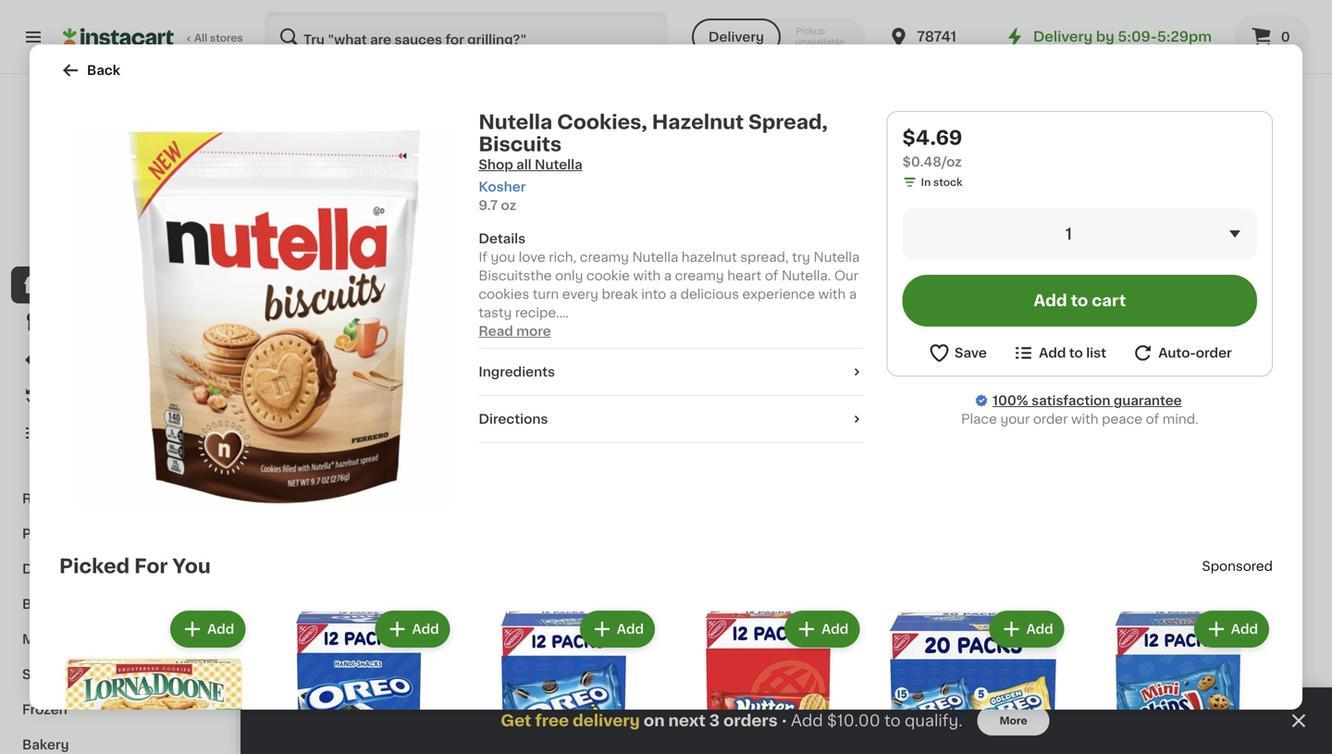 Task type: locate. For each thing, give the bounding box(es) containing it.
h- down $ 8 11
[[450, 730, 466, 743]]

beef down 96/4
[[502, 748, 533, 754]]

a right into
[[670, 288, 678, 301]]

select
[[1065, 360, 1107, 373]]

h- for h-e-b 96/4 extra lean ground beef
[[450, 730, 466, 743]]

spo nsored
[[1203, 560, 1274, 573]]

many in stock up "delivery" 'button'
[[641, 5, 713, 15]]

ground inside h-e-b 85% lean grass fed ground beef
[[650, 748, 699, 754]]

0 horizontal spatial beef
[[278, 480, 326, 500]]

cookies, up directions button
[[671, 360, 728, 373]]

many in stock button
[[450, 0, 607, 21], [622, 0, 779, 21]]

nacho
[[278, 378, 320, 391]]

e- inside h-e-b 85% lean grass fed ground beef
[[638, 730, 652, 743]]

order down pita
[[1034, 413, 1068, 426]]

1 horizontal spatial satisfaction
[[1032, 394, 1111, 407]]

many in stock up 2,
[[468, 5, 541, 15]]

deals
[[52, 353, 90, 366]]

cookies, up nutella
[[557, 112, 648, 132]]

item carousel region containing beef
[[278, 472, 1296, 754]]

satisfaction
[[78, 224, 140, 235], [1032, 394, 1111, 407]]

lists link
[[11, 415, 225, 452]]

1 vertical spatial biscuits
[[622, 397, 674, 410]]

0 vertical spatial cookies,
[[557, 112, 648, 132]]

delivery button
[[692, 19, 781, 56]]

lean down get free delivery on next 3 orders • add $10.00 to qualify.
[[697, 730, 728, 743]]

beverages
[[22, 598, 93, 611]]

8 up fed on the bottom
[[632, 705, 646, 725]]

19 for 8
[[648, 706, 659, 717]]

e- for h-e-b
[[114, 184, 129, 197]]

shop up kosher
[[479, 158, 513, 171]]

2 vertical spatial snacks
[[22, 668, 71, 681]]

your
[[1001, 413, 1030, 426]]

ground right 80/20
[[1052, 730, 1101, 743]]

h- inside h-e-b 80/20 ground chuck
[[966, 730, 983, 743]]

1 horizontal spatial 39
[[476, 336, 489, 346]]

15.4 oz
[[278, 5, 313, 15]]

4 up the ingredients button
[[632, 335, 646, 355]]

0 horizontal spatial biscuits
[[479, 135, 562, 154]]

1 horizontal spatial many in stock
[[468, 5, 541, 15]]

6 up doritos
[[288, 335, 302, 355]]

4 left x
[[1138, 415, 1146, 425]]

0 horizontal spatial many
[[296, 24, 326, 34]]

cookies, inside "4 nutella cookies, hazelnut spread, biscuits"
[[671, 360, 728, 373]]

0 horizontal spatial 100% satisfaction guarantee
[[47, 224, 196, 235]]

1 horizontal spatial lean
[[697, 730, 728, 743]]

b for h-e-b 85% lean grass fed ground beef
[[652, 730, 662, 743]]

1 vertical spatial hazelnut
[[622, 378, 680, 391]]

h- inside h-e-b 85% lean grass fed ground beef
[[622, 730, 638, 743]]

h- up fed on the bottom
[[622, 730, 638, 743]]

$ inside $ 6 39
[[281, 336, 288, 346]]

19 right 15
[[1172, 706, 1184, 717]]

0 horizontal spatial order
[[1034, 413, 1068, 426]]

1 vertical spatial buy
[[52, 390, 78, 403]]

doritos
[[278, 360, 326, 373]]

0 vertical spatial biscuits
[[479, 135, 562, 154]]

b left sea
[[996, 360, 1006, 373]]

2 horizontal spatial 8
[[966, 396, 973, 406]]

b up store
[[129, 184, 138, 197]]

buy any 2, save $1 button
[[450, 27, 607, 59]]

19 left next
[[648, 706, 659, 717]]

4 for 4 entenmann's entenmann's little bites blueberry muffins
[[805, 335, 818, 355]]

more down recipe.
[[517, 325, 551, 338]]

add
[[393, 184, 420, 197], [910, 184, 937, 197], [1254, 184, 1281, 197], [1034, 293, 1068, 309], [1040, 347, 1067, 360], [1254, 554, 1281, 567], [207, 623, 234, 636], [412, 623, 439, 636], [617, 623, 644, 636], [822, 623, 849, 636], [1027, 623, 1054, 636], [1232, 623, 1259, 636], [791, 713, 823, 729]]

0 vertical spatial 59
[[1163, 336, 1176, 346]]

0 horizontal spatial many in stock button
[[450, 0, 607, 21]]

bulk
[[1222, 415, 1250, 428]]

1 vertical spatial creamy
[[675, 269, 724, 282]]

2 item carousel region from the top
[[278, 472, 1296, 754]]

beef down get free delivery on next 3 orders • add $10.00 to qualify.
[[702, 748, 733, 754]]

our
[[835, 269, 859, 282]]

each up 96/4
[[492, 704, 529, 719]]

8 inside 3 h-e-b sea salt select ingredients pita chips 8 oz
[[966, 396, 973, 406]]

0 horizontal spatial 3
[[710, 713, 720, 729]]

0 horizontal spatial 8
[[460, 705, 474, 725]]

of inside details if you love rich, creamy nutella hazelnut spread, try nutella biscuitsthe only cookie with a creamy heart of nutella. our cookies turn every break into a delicious experience with a tasty recipe. read more
[[765, 269, 779, 282]]

0 vertical spatial item carousel region
[[278, 101, 1296, 457]]

of left mind.
[[1146, 413, 1160, 426]]

4 up entenmann's
[[805, 335, 818, 355]]

more right view
[[1137, 113, 1172, 126]]

gluten-
[[452, 315, 492, 325]]

2 vertical spatial to
[[885, 713, 901, 729]]

$ inside $ 8 19
[[626, 706, 632, 717]]

1 horizontal spatial biscuits
[[622, 397, 674, 410]]

5
[[977, 705, 990, 725]]

of up experience
[[765, 269, 779, 282]]

a down the our
[[850, 288, 857, 301]]

1 vertical spatial more
[[517, 325, 551, 338]]

19 inside $ 8 19
[[648, 706, 659, 717]]

0 horizontal spatial 4
[[632, 335, 646, 355]]

h- inside h-e-b 96/4 extra lean ground beef
[[450, 730, 466, 743]]

0 horizontal spatial spread,
[[683, 378, 733, 391]]

0 vertical spatial guarantee
[[142, 224, 196, 235]]

chuck
[[966, 748, 1008, 754]]

$6.48 each (estimated) element
[[278, 703, 435, 727]]

0 horizontal spatial more
[[517, 325, 551, 338]]

with down the our
[[819, 288, 846, 301]]

b down more
[[996, 730, 1006, 743]]

1 horizontal spatial order
[[1197, 347, 1233, 360]]

ingredients inside button
[[479, 366, 555, 379]]

15.4
[[278, 5, 299, 15]]

2 vertical spatial hazelnut
[[1138, 397, 1196, 410]]

$ 6 48 each (est.)
[[281, 704, 405, 725]]

with up bulk
[[1249, 397, 1277, 410]]

product group containing 15.4 oz
[[278, 0, 435, 77]]

0 horizontal spatial 59
[[992, 706, 1005, 717]]

$ inside "$ 5 59"
[[970, 706, 977, 717]]

0 horizontal spatial ingredients
[[479, 366, 555, 379]]

spread, up directions button
[[683, 378, 733, 391]]

0 vertical spatial more
[[1137, 113, 1172, 126]]

higher than in-store prices
[[42, 206, 183, 216]]

a up into
[[664, 269, 672, 282]]

back button
[[59, 59, 120, 81]]

2 horizontal spatial beef
[[702, 748, 733, 754]]

0 vertical spatial snacks
[[278, 110, 352, 130]]

59 inside "$ 7 59"
[[1163, 336, 1176, 346]]

save
[[955, 347, 988, 360]]

go
[[1202, 360, 1221, 373]]

each inside $ 6 48 each (est.)
[[325, 704, 362, 719]]

nutella down details button
[[633, 251, 679, 264]]

mind.
[[1163, 413, 1199, 426]]

many in stock down 15.4 oz at left
[[296, 24, 369, 34]]

100% inside button
[[47, 224, 75, 235]]

to left cart
[[1071, 293, 1089, 309]]

delivery for delivery by 5:09-5:29pm
[[1034, 30, 1093, 44]]

produce link
[[11, 516, 225, 552]]

heart
[[728, 269, 762, 282]]

1 vertical spatial 59
[[992, 706, 1005, 717]]

4 for 4 nutella cookies, hazelnut spread, biscuits
[[632, 335, 646, 355]]

delicious
[[681, 288, 739, 301]]

& for snacks
[[74, 668, 85, 681]]

tortilla
[[329, 360, 372, 373]]

party
[[340, 397, 375, 410]]

& right meat
[[60, 633, 70, 646]]

chips
[[1072, 378, 1110, 391]]

6 for $ 6 39
[[288, 335, 302, 355]]

add to cart
[[1034, 293, 1127, 309]]

shop up deals
[[52, 279, 86, 292]]

1 horizontal spatial ingredients
[[966, 378, 1040, 391]]

2 horizontal spatial snacks
[[1138, 434, 1185, 447]]

1 vertical spatial spread,
[[683, 378, 733, 391]]

instacart logo image
[[63, 26, 174, 48]]

oz right 15.4
[[301, 5, 313, 15]]

48
[[303, 706, 318, 717]]

0 horizontal spatial delivery
[[709, 31, 765, 44]]

1 vertical spatial item carousel region
[[278, 472, 1296, 754]]

(est.)
[[366, 704, 405, 719], [532, 704, 572, 719]]

& inside nutella & go snack packs, chocolate hazelnut spread with breadsticks, bulk snacks for kids
[[1188, 360, 1198, 373]]

6 left 99
[[805, 705, 818, 725]]

$ for $ 6 99
[[798, 706, 805, 717]]

1
[[1066, 226, 1073, 242]]

e- down on
[[638, 730, 652, 743]]

1 horizontal spatial of
[[1146, 413, 1160, 426]]

0 vertical spatial 100% satisfaction guarantee
[[47, 224, 196, 235]]

h- up chuck
[[966, 730, 983, 743]]

creamy up cookie
[[580, 251, 629, 264]]

0 vertical spatial buy
[[452, 30, 472, 40]]

lean down "free"
[[563, 730, 595, 743]]

nutella up directions button
[[622, 360, 668, 373]]

muffins
[[898, 397, 947, 410]]

item carousel region
[[278, 101, 1296, 457], [278, 472, 1296, 754]]

100%
[[47, 224, 75, 235], [993, 394, 1029, 407]]

dairy
[[22, 563, 58, 576]]

more inside popup button
[[1137, 113, 1172, 126]]

buy left "any"
[[452, 30, 472, 40]]

1 horizontal spatial delivery
[[1034, 30, 1093, 44]]

4 entenmann's entenmann's little bites blueberry muffins
[[794, 335, 947, 410]]

frozen link
[[11, 692, 225, 728]]

(est.) up "extra"
[[532, 704, 572, 719]]

1 horizontal spatial 100%
[[993, 394, 1029, 407]]

100% up your
[[993, 394, 1029, 407]]

x
[[1148, 415, 1154, 425]]

buy for buy any 2, save $1
[[452, 30, 472, 40]]

0 horizontal spatial 100%
[[47, 224, 75, 235]]

59 right '5'
[[992, 706, 1005, 717]]

$ inside $ 8 11
[[454, 706, 460, 717]]

chocolate
[[1184, 378, 1251, 391]]

satisfaction up place your order with peace of mind.
[[1032, 394, 1111, 407]]

1 horizontal spatial spread,
[[749, 112, 828, 132]]

$ for $ 8 19
[[626, 706, 632, 717]]

e- inside h-e-b 80/20 ground chuck
[[983, 730, 996, 743]]

oz up place
[[976, 396, 988, 406]]

& left candy
[[74, 668, 85, 681]]

& for dairy
[[61, 563, 72, 576]]

59
[[1163, 336, 1176, 346], [992, 706, 1005, 717]]

spread, inside 'nutella cookies, hazelnut spread, biscuits shop all nutella kosher 9.7 oz'
[[749, 112, 828, 132]]

product group containing 6
[[278, 168, 435, 427]]

e- down $ 8 11
[[466, 730, 480, 743]]

meat & seafood
[[22, 633, 130, 646]]

3 inside the treatment tracker modal dialog
[[710, 713, 720, 729]]

1 horizontal spatial 4
[[805, 335, 818, 355]]

8 for $ 8 19
[[632, 705, 646, 725]]

b inside h-e-b link
[[129, 184, 138, 197]]

1 horizontal spatial guarantee
[[1114, 394, 1183, 407]]

candy
[[88, 668, 132, 681]]

1 field
[[903, 208, 1258, 260]]

99
[[820, 706, 834, 717]]

each right 48
[[325, 704, 362, 719]]

8 left the 11
[[460, 705, 474, 725]]

buy any 2, save $1
[[452, 30, 546, 40]]

0 vertical spatial creamy
[[580, 251, 629, 264]]

$ 6 99
[[798, 705, 834, 725]]

higher
[[42, 206, 78, 216]]

1 horizontal spatial each
[[459, 396, 485, 406]]

guarantee down prices
[[142, 224, 196, 235]]

oz down flavored,
[[302, 415, 314, 425]]

packs,
[[1138, 378, 1180, 391]]

0 horizontal spatial 19
[[648, 706, 659, 717]]

creamy down hazelnut
[[675, 269, 724, 282]]

1 horizontal spatial many in stock button
[[622, 0, 779, 21]]

shop inside 'nutella cookies, hazelnut spread, biscuits shop all nutella kosher 9.7 oz'
[[479, 158, 513, 171]]

8 up place
[[966, 396, 973, 406]]

0 horizontal spatial snacks
[[22, 668, 71, 681]]

beverages link
[[11, 587, 225, 622]]

e- for h-e-b 96/4 extra lean ground beef
[[466, 730, 480, 743]]

h- up the higher than in-store prices
[[98, 184, 114, 197]]

59 for 5
[[992, 706, 1005, 717]]

buy
[[452, 30, 472, 40], [52, 390, 78, 403]]

nutella up all
[[479, 112, 553, 132]]

1 horizontal spatial snacks
[[278, 110, 352, 130]]

59 up auto-
[[1163, 336, 1176, 346]]

1 item carousel region from the top
[[278, 101, 1296, 457]]

$ for $ 7 59
[[1142, 336, 1149, 346]]

0 horizontal spatial buy
[[52, 390, 78, 403]]

19
[[648, 706, 659, 717], [1172, 706, 1184, 717]]

product group
[[278, 0, 435, 77], [450, 0, 607, 59], [278, 168, 435, 427], [450, 168, 607, 409], [794, 168, 951, 444], [966, 168, 1124, 409], [1138, 168, 1296, 447], [1138, 538, 1296, 754], [59, 607, 249, 754], [264, 607, 454, 754], [469, 607, 659, 754], [674, 607, 864, 754], [879, 607, 1069, 754], [1084, 607, 1274, 754]]

0 vertical spatial hazelnut
[[652, 112, 744, 132]]

$ inside "$ 7 59"
[[1142, 336, 1149, 346]]

None search field
[[265, 11, 668, 63]]

0 vertical spatial to
[[1071, 293, 1089, 309]]

h-e-b logo image
[[77, 96, 159, 178]]

skinnypack
[[450, 378, 525, 391]]

2 (est.) from the left
[[532, 704, 572, 719]]

& down auto-order
[[1188, 360, 1198, 373]]

1 horizontal spatial 3
[[977, 335, 990, 355]]

1 vertical spatial snacks
[[1138, 434, 1185, 447]]

biscuits up all
[[479, 135, 562, 154]]

2 many in stock button from the left
[[622, 0, 779, 21]]

snacks inside nutella & go snack packs, chocolate hazelnut spread with breadsticks, bulk snacks for kids
[[1138, 434, 1185, 447]]

19 for 15
[[1172, 706, 1184, 717]]

in
[[500, 5, 510, 15], [672, 5, 682, 15], [328, 24, 337, 34]]

biscuits
[[479, 135, 562, 154], [622, 397, 674, 410]]

59 for 7
[[1163, 336, 1176, 346]]

$ for $ 6 39
[[281, 336, 288, 346]]

h- down save
[[966, 360, 983, 373]]

$ for $ 15 19
[[1142, 706, 1149, 717]]

spread, down service type group
[[749, 112, 828, 132]]

e- down save
[[983, 360, 996, 373]]

ground down $ 8 11
[[450, 748, 499, 754]]

ground inside h-e-b 80/20 ground chuck
[[1052, 730, 1101, 743]]

hazelnut
[[652, 112, 744, 132], [622, 378, 680, 391], [1138, 397, 1196, 410]]

0 vertical spatial of
[[765, 269, 779, 282]]

to inside "add to cart" button
[[1071, 293, 1089, 309]]

view more
[[1102, 113, 1172, 126]]

to inside add to list button
[[1070, 347, 1084, 360]]

1 vertical spatial satisfaction
[[1032, 394, 1111, 407]]

spread
[[1200, 397, 1246, 410]]

& for nutella
[[1188, 360, 1198, 373]]

8
[[966, 396, 973, 406], [460, 705, 474, 725], [632, 705, 646, 725]]

100% down higher
[[47, 224, 75, 235]]

e- inside h-e-b 96/4 extra lean ground beef
[[466, 730, 480, 743]]

$8.11 each (estimated) element
[[450, 703, 607, 727]]

to for list
[[1070, 347, 1084, 360]]

& left eggs at left bottom
[[61, 563, 72, 576]]

delivery
[[1034, 30, 1093, 44], [709, 31, 765, 44]]

satisfaction down the higher than in-store prices
[[78, 224, 140, 235]]

biscuits up directions button
[[622, 397, 674, 410]]

b inside h-e-b 96/4 extra lean ground beef
[[480, 730, 489, 743]]

e- up chuck
[[983, 730, 996, 743]]

1 horizontal spatial 19
[[1172, 706, 1184, 717]]

$ inside $ 15 19
[[1142, 706, 1149, 717]]

3 inside 3 h-e-b sea salt select ingredients pita chips 8 oz
[[977, 335, 990, 355]]

1 39 from the left
[[303, 336, 317, 346]]

to up select
[[1070, 347, 1084, 360]]

beef
[[278, 480, 326, 500], [502, 748, 533, 754], [702, 748, 733, 754]]

0 horizontal spatial lean
[[563, 730, 595, 743]]

add to list
[[1040, 347, 1107, 360]]

59 inside "$ 5 59"
[[992, 706, 1005, 717]]

produce
[[22, 528, 79, 541]]

0 horizontal spatial each
[[325, 704, 362, 719]]

6 inside $ 6 48 each (est.)
[[288, 705, 302, 725]]

$ 8 19
[[626, 705, 659, 725]]

guarantee inside the 100% satisfaction guarantee button
[[142, 224, 196, 235]]

1 horizontal spatial in
[[500, 5, 510, 15]]

all stores
[[194, 33, 243, 43]]

cookies,
[[557, 112, 648, 132], [671, 360, 728, 373]]

lean inside h-e-b 96/4 extra lean ground beef
[[563, 730, 595, 743]]

if
[[479, 251, 488, 264]]

nutella up "packs,"
[[1138, 360, 1185, 373]]

39 down gluten- on the top left of the page
[[476, 336, 489, 346]]

4 inside "4 nutella cookies, hazelnut spread, biscuits"
[[632, 335, 646, 355]]

6 inside skinnypop popcorn skinnypack original 6 each
[[450, 396, 457, 406]]

1 19 from the left
[[648, 706, 659, 717]]

$ for $
[[454, 336, 460, 346]]

each inside skinnypop popcorn skinnypack original 6 each
[[459, 396, 485, 406]]

0 horizontal spatial cookies,
[[557, 112, 648, 132]]

order up go
[[1197, 347, 1233, 360]]

buy left it
[[52, 390, 78, 403]]

read more button
[[479, 322, 551, 341]]

100% satisfaction guarantee down chips
[[993, 394, 1183, 407]]

only
[[555, 269, 583, 282]]

0 horizontal spatial satisfaction
[[78, 224, 140, 235]]

0 horizontal spatial creamy
[[580, 251, 629, 264]]

& for meat
[[60, 633, 70, 646]]

0 horizontal spatial guarantee
[[142, 224, 196, 235]]

39 up doritos
[[303, 336, 317, 346]]

(est.) right 48
[[366, 704, 405, 719]]

2 19 from the left
[[1172, 706, 1184, 717]]

get
[[501, 713, 532, 729]]

1 horizontal spatial cookies,
[[671, 360, 728, 373]]

4 inside 4 entenmann's entenmann's little bites blueberry muffins
[[805, 335, 818, 355]]

h- for h-e-b 80/20 ground chuck
[[966, 730, 983, 743]]

to right $10.00
[[885, 713, 901, 729]]

higher than in-store prices link
[[42, 204, 194, 218]]

1 horizontal spatial more
[[1137, 113, 1172, 126]]

product group containing 3
[[966, 168, 1124, 409]]

each down the skinnypack
[[459, 396, 485, 406]]

1 vertical spatial 3
[[710, 713, 720, 729]]

b inside h-e-b 80/20 ground chuck
[[996, 730, 1006, 743]]

0 vertical spatial 100%
[[47, 224, 75, 235]]

6 down the skinnypack
[[450, 396, 457, 406]]

beef down 14.5
[[278, 480, 326, 500]]

with inside nutella & go snack packs, chocolate hazelnut spread with breadsticks, bulk snacks for kids
[[1249, 397, 1277, 410]]

guarantee up x
[[1114, 394, 1183, 407]]

buy inside button
[[452, 30, 472, 40]]

1 vertical spatial to
[[1070, 347, 1084, 360]]

$ inside $ 6 48 each (est.)
[[281, 706, 288, 717]]

1 horizontal spatial (est.)
[[532, 704, 572, 719]]

ground inside h-e-b 96/4 extra lean ground beef
[[450, 748, 499, 754]]

1 horizontal spatial shop
[[479, 158, 513, 171]]

you
[[491, 251, 516, 264]]

$ inside $ 6 99
[[798, 706, 805, 717]]

peace
[[1102, 413, 1143, 426]]

100% satisfaction guarantee down higher than in-store prices link
[[47, 224, 196, 235]]

e- inside 3 h-e-b sea salt select ingredients pita chips 8 oz
[[983, 360, 996, 373]]

1 lean from the left
[[563, 730, 595, 743]]

b inside h-e-b 85% lean grass fed ground beef
[[652, 730, 662, 743]]

0 vertical spatial shop
[[479, 158, 513, 171]]

b down on
[[652, 730, 662, 743]]

1 vertical spatial cookies,
[[671, 360, 728, 373]]

b left 96/4
[[480, 730, 489, 743]]

oz down kosher
[[501, 199, 517, 212]]

1 horizontal spatial beef
[[502, 748, 533, 754]]

0 horizontal spatial 39
[[303, 336, 317, 346]]

1 horizontal spatial 8
[[632, 705, 646, 725]]

2 horizontal spatial 4
[[1138, 415, 1146, 425]]

1 horizontal spatial 59
[[1163, 336, 1176, 346]]

e- for h-e-b 85% lean grass fed ground beef
[[638, 730, 652, 743]]

frozen
[[22, 703, 67, 716]]

3
[[977, 335, 990, 355], [710, 713, 720, 729]]

0 vertical spatial 3
[[977, 335, 990, 355]]

6 left 48
[[288, 705, 302, 725]]

e- up higher than in-store prices link
[[114, 184, 129, 197]]

0 horizontal spatial (est.)
[[366, 704, 405, 719]]

place
[[962, 413, 998, 426]]

19 inside $ 15 19
[[1172, 706, 1184, 717]]

snacks for snacks
[[278, 110, 352, 130]]

hazelnut inside 'nutella cookies, hazelnut spread, biscuits shop all nutella kosher 9.7 oz'
[[652, 112, 744, 132]]

1 horizontal spatial 100% satisfaction guarantee
[[993, 394, 1183, 407]]

4
[[632, 335, 646, 355], [805, 335, 818, 355], [1138, 415, 1146, 425]]

1 (est.) from the left
[[366, 704, 405, 719]]

1 vertical spatial shop
[[52, 279, 86, 292]]

directions
[[479, 413, 548, 426]]

delivery inside 'button'
[[709, 31, 765, 44]]

again
[[94, 390, 130, 403]]

b for h-e-b
[[129, 184, 138, 197]]

2 lean from the left
[[697, 730, 728, 743]]

e-
[[114, 184, 129, 197], [983, 360, 996, 373], [466, 730, 480, 743], [638, 730, 652, 743], [983, 730, 996, 743]]

ground down 85%
[[650, 748, 699, 754]]



Task type: describe. For each thing, give the bounding box(es) containing it.
6 for $ 6 48 each (est.)
[[288, 705, 302, 725]]

39 inside $ 6 39
[[303, 336, 317, 346]]

service type group
[[692, 19, 866, 56]]

auto-order
[[1159, 347, 1233, 360]]

b for h-e-b 80/20 ground chuck
[[996, 730, 1006, 743]]

78741 button
[[888, 11, 999, 63]]

product group containing 7
[[1138, 168, 1296, 447]]

turn
[[533, 288, 559, 301]]

2,
[[497, 30, 506, 40]]

guarantee inside the 100% satisfaction guarantee link
[[1114, 394, 1183, 407]]

1 vertical spatial order
[[1034, 413, 1068, 426]]

shop link
[[11, 267, 225, 304]]

picked for you
[[59, 557, 211, 576]]

85%
[[665, 730, 693, 743]]

5:29pm
[[1158, 30, 1213, 44]]

you
[[172, 557, 211, 576]]

$ 5 59
[[970, 705, 1005, 725]]

for
[[1189, 434, 1207, 447]]

snack
[[1224, 360, 1264, 373]]

delivery
[[573, 713, 640, 729]]

delivery for delivery
[[709, 31, 765, 44]]

8 for $ 8 11
[[460, 705, 474, 725]]

love
[[519, 251, 546, 264]]

product group containing 4
[[794, 168, 951, 444]]

0 horizontal spatial many in stock
[[296, 24, 369, 34]]

15
[[1149, 705, 1171, 725]]

4 nutella cookies, hazelnut spread, biscuits
[[622, 335, 733, 410]]

satisfaction inside button
[[78, 224, 140, 235]]

each (est.)
[[492, 704, 572, 719]]

cookies
[[479, 288, 530, 301]]

vegan
[[522, 315, 556, 325]]

delivery by 5:09-5:29pm
[[1034, 30, 1213, 44]]

picked
[[59, 557, 130, 576]]

every
[[563, 288, 599, 301]]

(est.) inside $ 6 48 each (est.)
[[366, 704, 405, 719]]

chips,
[[376, 360, 417, 373]]

2 horizontal spatial in
[[672, 5, 682, 15]]

$ for $ 5 59
[[970, 706, 977, 717]]

lean inside h-e-b 85% lean grass fed ground beef
[[697, 730, 728, 743]]

1 vertical spatial 100% satisfaction guarantee
[[993, 394, 1183, 407]]

save
[[509, 30, 533, 40]]

6 for $ 6 99
[[805, 705, 818, 725]]

bites
[[794, 397, 827, 410]]

orders
[[724, 713, 778, 729]]

qualify.
[[905, 713, 963, 729]]

100% satisfaction guarantee inside button
[[47, 224, 196, 235]]

h-e-b link
[[77, 96, 159, 200]]

100% satisfaction guarantee link
[[993, 392, 1183, 410]]

try
[[792, 251, 811, 264]]

hazelnut inside "4 nutella cookies, hazelnut spread, biscuits"
[[622, 378, 680, 391]]

$ 7 59
[[1142, 335, 1176, 355]]

fed
[[622, 748, 647, 754]]

cheese
[[324, 378, 374, 391]]

experience
[[743, 288, 815, 301]]

product group containing 15
[[1138, 538, 1296, 754]]

entenmann's
[[794, 378, 879, 391]]

$ for $ 8 11
[[454, 706, 460, 717]]

1 vertical spatial of
[[1146, 413, 1160, 426]]

h- for h-e-b 85% lean grass fed ground beef
[[622, 730, 638, 743]]

2 horizontal spatial many in stock
[[641, 5, 713, 15]]

details if you love rich, creamy nutella hazelnut spread, try nutella biscuitsthe only cookie with a creamy heart of nutella. our cookies turn every break into a delicious experience with a tasty recipe. read more
[[479, 232, 860, 338]]

oz inside 'nutella cookies, hazelnut spread, biscuits shop all nutella kosher 9.7 oz'
[[501, 199, 517, 212]]

beef inside h-e-b 85% lean grass fed ground beef
[[702, 748, 733, 754]]

sponsored badge image
[[794, 19, 850, 30]]

with down the 100% satisfaction guarantee link
[[1072, 413, 1099, 426]]

cookies, inside 'nutella cookies, hazelnut spread, biscuits shop all nutella kosher 9.7 oz'
[[557, 112, 648, 132]]

nutella inside nutella & go snack packs, chocolate hazelnut spread with breadsticks, bulk snacks for kids
[[1138, 360, 1185, 373]]

2 39 from the left
[[476, 336, 489, 346]]

3 h-e-b sea salt select ingredients pita chips 8 oz
[[966, 335, 1110, 406]]

nutella & go snack packs, chocolate hazelnut spread with breadsticks, bulk snacks for kids
[[1138, 360, 1277, 447]]

breadsticks,
[[1138, 415, 1218, 428]]

nutella inside 'nutella cookies, hazelnut spread, biscuits shop all nutella kosher 9.7 oz'
[[479, 112, 553, 132]]

extra
[[527, 730, 560, 743]]

directions button
[[479, 410, 865, 429]]

hazelnut inside nutella & go snack packs, chocolate hazelnut spread with breadsticks, bulk snacks for kids
[[1138, 397, 1196, 410]]

buy it again
[[52, 390, 130, 403]]

view more button
[[1095, 101, 1192, 138]]

nutella cookies, hazelnut spread, biscuits image
[[74, 126, 457, 508]]

1 horizontal spatial many
[[468, 5, 498, 15]]

1 vertical spatial 100%
[[993, 394, 1029, 407]]

hazelnut
[[682, 251, 737, 264]]

e- for h-e-b 80/20 ground chuck
[[983, 730, 996, 743]]

80/20
[[1009, 730, 1049, 743]]

order inside button
[[1197, 347, 1233, 360]]

it
[[81, 390, 90, 403]]

more
[[1000, 716, 1028, 726]]

2 horizontal spatial many
[[641, 5, 670, 15]]

ingredients inside 3 h-e-b sea salt select ingredients pita chips 8 oz
[[966, 378, 1040, 391]]

$10.00
[[827, 713, 881, 729]]

than
[[80, 206, 104, 216]]

snacks for snacks & candy
[[22, 668, 71, 681]]

spread, inside "4 nutella cookies, hazelnut spread, biscuits"
[[683, 378, 733, 391]]

oz right 1.8
[[1173, 415, 1186, 425]]

11
[[476, 706, 485, 717]]

view
[[1102, 113, 1134, 126]]

oz inside 3 h-e-b sea salt select ingredients pita chips 8 oz
[[976, 396, 988, 406]]

h- inside 3 h-e-b sea salt select ingredients pita chips 8 oz
[[966, 360, 983, 373]]

buy for buy it again
[[52, 390, 78, 403]]

h-e-b 80/20 ground chuck
[[966, 730, 1101, 754]]

1 horizontal spatial creamy
[[675, 269, 724, 282]]

b for h-e-b 96/4 extra lean ground beef
[[480, 730, 489, 743]]

list
[[1087, 347, 1107, 360]]

nutella
[[535, 158, 583, 171]]

h-e-b
[[98, 184, 138, 197]]

kosher
[[479, 180, 526, 193]]

auto-order button
[[1132, 342, 1233, 365]]

nutella inside "4 nutella cookies, hazelnut spread, biscuits"
[[622, 360, 668, 373]]

dairy & eggs link
[[11, 552, 225, 587]]

78741
[[918, 30, 957, 44]]

item carousel region containing snacks
[[278, 101, 1296, 457]]

to for cart
[[1071, 293, 1089, 309]]

seafood
[[74, 633, 130, 646]]

snacks & candy link
[[11, 657, 225, 692]]

next
[[669, 713, 706, 729]]

$ 15 19
[[1142, 705, 1184, 725]]

biscuits inside "4 nutella cookies, hazelnut spread, biscuits"
[[622, 397, 674, 410]]

product group containing many in stock
[[450, 0, 607, 59]]

product group containing skinnypop popcorn skinnypack original
[[450, 168, 607, 409]]

oz inside doritos tortilla chips, nacho cheese flavored, party size 14.5 oz
[[302, 415, 314, 425]]

0
[[1282, 31, 1291, 44]]

(est.) inside the $8.11 each (estimated) element
[[532, 704, 572, 719]]

in
[[922, 177, 931, 187]]

$ 8 11
[[454, 705, 485, 725]]

with up into
[[634, 269, 661, 282]]

to inside the treatment tracker modal dialog
[[885, 713, 901, 729]]

5:09-
[[1118, 30, 1158, 44]]

buy it again link
[[11, 378, 225, 415]]

details button
[[479, 230, 865, 248]]

biscuits inside 'nutella cookies, hazelnut spread, biscuits shop all nutella kosher 9.7 oz'
[[479, 135, 562, 154]]

h- for h-e-b
[[98, 184, 114, 197]]

size
[[378, 397, 405, 410]]

into
[[642, 288, 667, 301]]

delivery by 5:09-5:29pm link
[[1004, 26, 1213, 48]]

more inside details if you love rich, creamy nutella hazelnut spread, try nutella biscuitsthe only cookie with a creamy heart of nutella. our cookies turn every break into a delicious experience with a tasty recipe. read more
[[517, 325, 551, 338]]

b inside 3 h-e-b sea salt select ingredients pita chips 8 oz
[[996, 360, 1006, 373]]

by
[[1097, 30, 1115, 44]]

kids
[[1210, 434, 1238, 447]]

4 for 4 x 1.8 oz
[[1138, 415, 1146, 425]]

add inside the treatment tracker modal dialog
[[791, 713, 823, 729]]

0 horizontal spatial in
[[328, 24, 337, 34]]

•
[[782, 713, 788, 728]]

treatment tracker modal dialog
[[241, 688, 1333, 754]]

beef inside h-e-b 96/4 extra lean ground beef
[[502, 748, 533, 754]]

snacks & candy
[[22, 668, 132, 681]]

recipes
[[22, 492, 77, 505]]

add to cart button
[[903, 275, 1258, 327]]

1 many in stock button from the left
[[450, 0, 607, 21]]

$ for $ 6 48 each (est.)
[[281, 706, 288, 717]]

0 button
[[1235, 15, 1311, 59]]

each inside the $8.11 each (estimated) element
[[492, 704, 529, 719]]

stores
[[210, 33, 243, 43]]

nutella up the our
[[814, 251, 860, 264]]

0 horizontal spatial shop
[[52, 279, 86, 292]]

nutella cookies, hazelnut spread, biscuits shop all nutella kosher 9.7 oz
[[479, 112, 828, 212]]



Task type: vqa. For each thing, say whether or not it's contained in the screenshot.
the $10.00
yes



